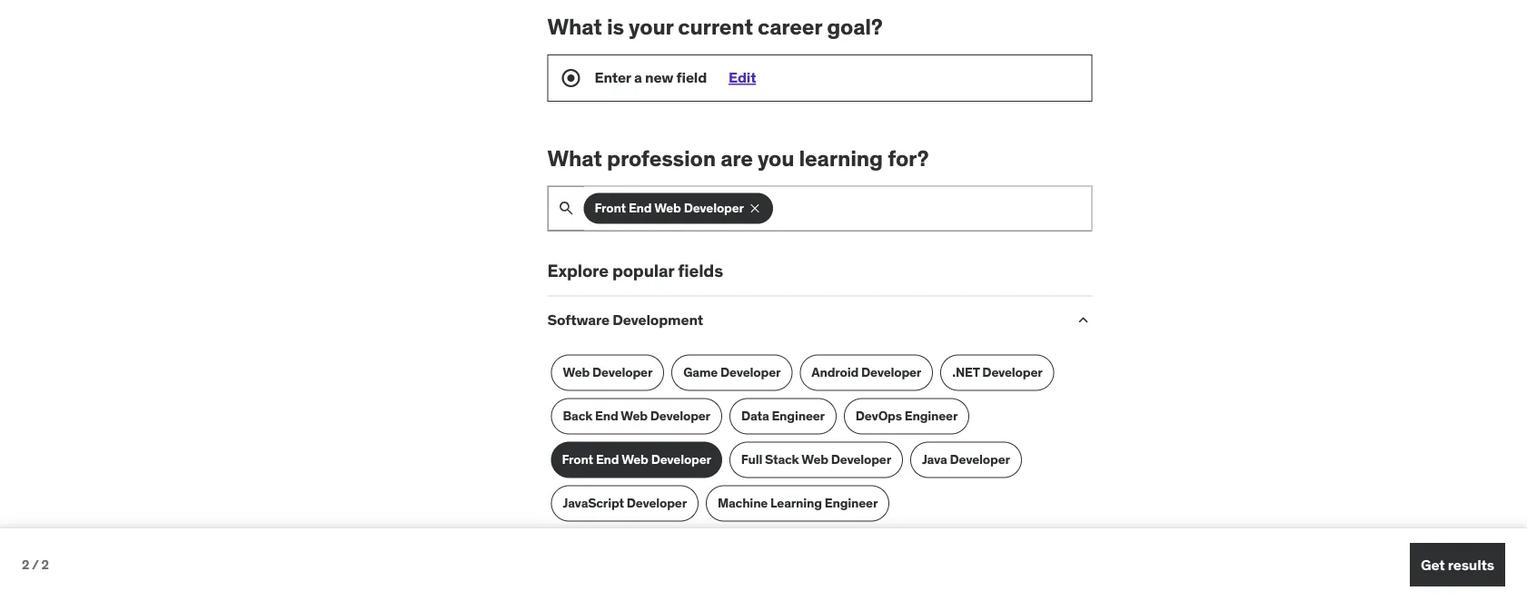 Task type: describe. For each thing, give the bounding box(es) containing it.
1 vertical spatial front end web developer
[[562, 452, 711, 468]]

data engineer
[[741, 408, 825, 424]]

1 vertical spatial front
[[562, 452, 593, 468]]

development
[[613, 310, 703, 329]]

nasdaq image
[[982, 444, 1087, 484]]

get
[[1421, 556, 1445, 574]]

current
[[678, 13, 753, 40]]

for?
[[888, 144, 929, 172]]

what for what is your current career goal?
[[547, 13, 602, 40]]

game developer button
[[672, 355, 793, 391]]

fields
[[678, 260, 723, 281]]

to build in-demand career skills.
[[364, 452, 626, 474]]

javascript developer button
[[551, 486, 699, 522]]

you
[[758, 144, 795, 172]]

on
[[80, 557, 94, 574]]

1 vertical spatial front end web developer button
[[551, 442, 722, 478]]

learning
[[771, 495, 822, 512]]

0 vertical spatial front
[[595, 200, 626, 216]]

end inside button
[[595, 408, 618, 424]]

machine learning engineer
[[718, 495, 878, 512]]

edit
[[729, 68, 756, 87]]

devops
[[856, 408, 902, 424]]

java
[[922, 452, 947, 468]]

teach on udemy link
[[44, 553, 276, 578]]

developer down devops
[[831, 452, 891, 468]]

web developer button
[[551, 355, 664, 391]]

android developer
[[812, 364, 922, 381]]

full
[[741, 452, 763, 468]]

stack
[[765, 452, 799, 468]]

full stack web developer
[[741, 452, 891, 468]]

java developer
[[922, 452, 1010, 468]]

web developer
[[563, 364, 653, 381]]

developer down the back end web developer button
[[651, 452, 711, 468]]

english button
[[1357, 528, 1484, 564]]

small image
[[1075, 311, 1093, 329]]

engineer for devops engineer
[[905, 408, 958, 424]]

full stack web developer button
[[730, 442, 903, 478]]

devops engineer button
[[844, 398, 970, 435]]

Find a profession text field
[[585, 187, 1092, 230]]

profession
[[607, 144, 716, 172]]

results
[[1448, 556, 1495, 574]]

enter
[[595, 68, 631, 87]]

build
[[389, 452, 430, 474]]

web down web developer button
[[621, 408, 648, 424]]

submit search image
[[557, 200, 576, 218]]

udemy
[[97, 557, 137, 574]]

developer up data
[[721, 364, 781, 381]]

developer right java
[[950, 452, 1010, 468]]

enter a new field
[[595, 68, 707, 87]]

0 vertical spatial front end web developer button
[[584, 193, 773, 224]]

learning
[[799, 144, 883, 172]]

developer inside button
[[627, 495, 687, 512]]

javascript
[[563, 495, 624, 512]]

developer left deselect icon
[[684, 200, 744, 216]]

.net developer
[[952, 364, 1043, 381]]

software development button
[[547, 310, 1060, 329]]

software development
[[547, 310, 703, 329]]

what profession are you learning for?
[[547, 144, 929, 172]]

your
[[629, 13, 674, 40]]

machine
[[718, 495, 768, 512]]

teach on udemy
[[44, 557, 137, 574]]



Task type: locate. For each thing, give the bounding box(es) containing it.
web up the back
[[563, 364, 590, 381]]

end down profession
[[629, 200, 652, 216]]

is
[[607, 13, 624, 40]]

edit button
[[729, 68, 756, 87]]

end up javascript
[[596, 452, 619, 468]]

front end web developer button down the back end web developer button
[[551, 442, 722, 478]]

1 vertical spatial career
[[525, 452, 576, 474]]

front
[[595, 200, 626, 216], [562, 452, 593, 468]]

to
[[368, 452, 385, 474]]

developer inside button
[[861, 364, 922, 381]]

explore
[[547, 260, 609, 281]]

1 vertical spatial what
[[547, 144, 602, 172]]

developer up devops
[[861, 364, 922, 381]]

engineer inside button
[[905, 408, 958, 424]]

developer
[[684, 200, 744, 216], [592, 364, 653, 381], [721, 364, 781, 381], [861, 364, 922, 381], [983, 364, 1043, 381], [650, 408, 711, 424], [651, 452, 711, 468], [831, 452, 891, 468], [950, 452, 1010, 468], [627, 495, 687, 512]]

what for what profession are you learning for?
[[547, 144, 602, 172]]

get results button
[[1410, 543, 1506, 587]]

goal?
[[827, 13, 883, 40]]

0 horizontal spatial front
[[562, 452, 593, 468]]

back
[[563, 408, 593, 424]]

skills.
[[580, 452, 626, 474]]

machine learning engineer button
[[706, 486, 890, 522]]

what is your current career goal?
[[547, 13, 883, 40]]

2 right /
[[41, 557, 49, 573]]

2 2 from the left
[[41, 557, 49, 573]]

android developer button
[[800, 355, 933, 391]]

web down the back end web developer button
[[622, 452, 649, 468]]

1 what from the top
[[547, 13, 602, 40]]

what left 'is'
[[547, 13, 602, 40]]

1 horizontal spatial 2
[[41, 557, 49, 573]]

end right the back
[[595, 408, 618, 424]]

game
[[684, 364, 718, 381]]

front end web developer down profession
[[595, 200, 744, 216]]

front end web developer button
[[584, 193, 773, 224], [551, 442, 722, 478]]

english
[[1394, 537, 1442, 555]]

explore popular fields
[[547, 260, 723, 281]]

software
[[547, 310, 610, 329]]

web
[[654, 200, 681, 216], [563, 364, 590, 381], [621, 408, 648, 424], [622, 452, 649, 468], [802, 452, 829, 468]]

web right stack
[[802, 452, 829, 468]]

android
[[812, 364, 859, 381]]

engineer
[[772, 408, 825, 424], [905, 408, 958, 424], [825, 495, 878, 512]]

2 / 2
[[22, 557, 49, 573]]

java developer button
[[910, 442, 1022, 478]]

in-
[[433, 452, 455, 474]]

back end web developer
[[563, 408, 711, 424]]

what up submit search image
[[547, 144, 602, 172]]

1 horizontal spatial career
[[758, 13, 822, 40]]

data
[[741, 408, 769, 424]]

javascript developer
[[563, 495, 687, 512]]

deselect image
[[748, 201, 762, 216]]

engineer inside 'button'
[[825, 495, 878, 512]]

front end web developer
[[595, 200, 744, 216], [562, 452, 711, 468]]

1 vertical spatial end
[[595, 408, 618, 424]]

0 vertical spatial front end web developer
[[595, 200, 744, 216]]

engineer right learning
[[825, 495, 878, 512]]

end
[[629, 200, 652, 216], [595, 408, 618, 424], [596, 452, 619, 468]]

front end web developer down the back end web developer button
[[562, 452, 711, 468]]

0 vertical spatial end
[[629, 200, 652, 216]]

engineer for data engineer
[[772, 408, 825, 424]]

2
[[22, 557, 29, 573], [41, 557, 49, 573]]

front end web developer button down profession
[[584, 193, 773, 224]]

developer up back end web developer
[[592, 364, 653, 381]]

teach
[[44, 557, 77, 574]]

1 horizontal spatial front
[[595, 200, 626, 216]]

career for goal?
[[758, 13, 822, 40]]

.net developer button
[[941, 355, 1055, 391]]

2 left /
[[22, 557, 29, 573]]

1 2 from the left
[[22, 557, 29, 573]]

front down the back
[[562, 452, 593, 468]]

.net
[[952, 364, 980, 381]]

developer right javascript
[[627, 495, 687, 512]]

/
[[32, 557, 39, 573]]

engineer up java
[[905, 408, 958, 424]]

back end web developer button
[[551, 398, 722, 435]]

engineer right data
[[772, 408, 825, 424]]

0 horizontal spatial career
[[525, 452, 576, 474]]

are
[[721, 144, 753, 172]]

career left skills.
[[525, 452, 576, 474]]

0 horizontal spatial 2
[[22, 557, 29, 573]]

popular
[[612, 260, 674, 281]]

engineer inside button
[[772, 408, 825, 424]]

0 vertical spatial what
[[547, 13, 602, 40]]

game developer
[[684, 364, 781, 381]]

data engineer button
[[730, 398, 837, 435]]

new
[[645, 68, 674, 87]]

web down profession
[[654, 200, 681, 216]]

a
[[634, 68, 642, 87]]

front right submit search image
[[595, 200, 626, 216]]

career for skills.
[[525, 452, 576, 474]]

2 what from the top
[[547, 144, 602, 172]]

get results
[[1421, 556, 1495, 574]]

field
[[677, 68, 707, 87]]

career left goal?
[[758, 13, 822, 40]]

demand
[[455, 452, 521, 474]]

career
[[758, 13, 822, 40], [525, 452, 576, 474]]

devops engineer
[[856, 408, 958, 424]]

what
[[547, 13, 602, 40], [547, 144, 602, 172]]

2 vertical spatial end
[[596, 452, 619, 468]]

developer right the .net
[[983, 364, 1043, 381]]

developer down game
[[650, 408, 711, 424]]

0 vertical spatial career
[[758, 13, 822, 40]]



Task type: vqa. For each thing, say whether or not it's contained in the screenshot.
Enter a new field
yes



